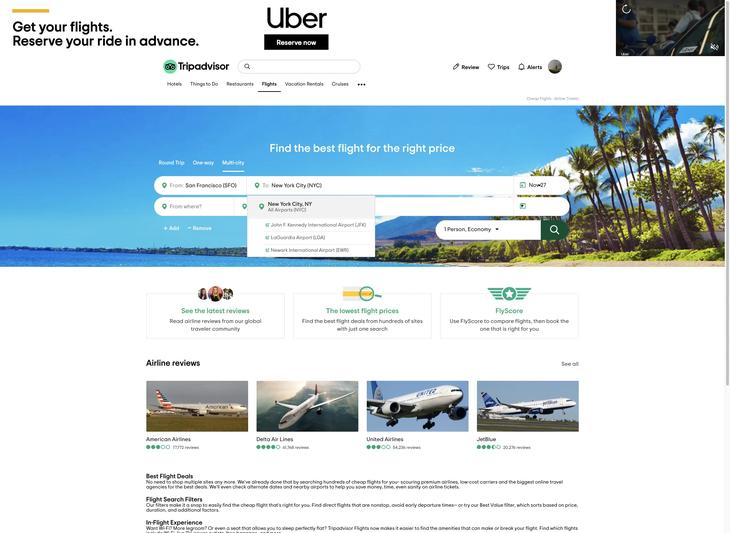 Task type: describe. For each thing, give the bounding box(es) containing it.
+
[[163, 224, 168, 234]]

reviews for 77,772 reviews
[[185, 446, 199, 450]]

0 horizontal spatial airport
[[296, 236, 312, 241]]

flight for for
[[338, 143, 364, 154]]

find the best flight deals from hundreds of sites with just one search
[[302, 319, 423, 332]]

need
[[154, 480, 165, 485]]

2 horizontal spatial airport
[[338, 223, 354, 228]]

flights inside in-flight experience want wi-fi? more legroom? or even a seat that allows you to sleep perfectly flat? tripadvisor flights now makes it easier to find the amenities that can make or break your flight. find which flights include wi-fi, live tv, power outlets, free baggage, and more.
[[354, 527, 369, 532]]

a inside flight search filters our filters make it a snap to easily find the cheap flight that's right for you. find direct flights that are nonstop, avoid early departure times— or try our best value filter, which sorts based on price, duration, and additional factors.
[[186, 504, 190, 508]]

find inside in-flight experience want wi-fi? more legroom? or even a seat that allows you to sleep perfectly flat? tripadvisor flights now makes it easier to find the amenities that can make or break your flight. find which flights include wi-fi, live tv, power outlets, free baggage, and more.
[[421, 527, 429, 532]]

low-
[[460, 480, 469, 485]]

early
[[406, 504, 417, 508]]

allows
[[252, 527, 266, 532]]

alerts link
[[515, 60, 545, 74]]

see for see all
[[562, 362, 571, 367]]

flight.
[[526, 527, 539, 532]]

from inside find the best flight deals from hundreds of sites with just one search
[[366, 319, 378, 324]]

airline inside best flight deals no need to shop multiple sites any more. we've already done that by searching hundreds of cheap flights for you– scouring premium airlines, low-cost carriers and the biggest online travel agencies for the best deals. we'll even check alternate dates and nearby airports to help you save money, time, even sanity on airline tickets.
[[429, 485, 443, 490]]

lines
[[280, 437, 293, 443]]

then
[[534, 319, 545, 324]]

0 vertical spatial flyscore
[[496, 308, 523, 315]]

new
[[268, 202, 279, 207]]

find the best flight for the right price
[[270, 143, 455, 154]]

cruises link
[[328, 77, 353, 92]]

perfectly
[[296, 527, 316, 532]]

any
[[215, 480, 223, 485]]

john f. kennedy international airport (jfk)
[[271, 223, 366, 228]]

that right seat at the left bottom
[[242, 527, 251, 532]]

or inside flight search filters our filters make it a snap to easily find the cheap flight that's right for you. find direct flights that are nonstop, avoid early departure times— or try our best value filter, which sorts based on price, duration, and additional factors.
[[458, 504, 463, 508]]

do
[[212, 82, 218, 87]]

20,276 reviews link
[[477, 445, 531, 451]]

jetblue
[[477, 437, 496, 443]]

factors.
[[202, 508, 220, 513]]

it inside in-flight experience want wi-fi? more legroom? or even a seat that allows you to sleep perfectly flat? tripadvisor flights now makes it easier to find the amenities that can make or break your flight. find which flights include wi-fi, live tv, power outlets, free baggage, and more.
[[396, 527, 399, 532]]

now
[[370, 527, 379, 532]]

latest
[[207, 308, 225, 315]]

1 vertical spatial from where? text field
[[168, 202, 230, 212]]

to inside flight search filters our filters make it a snap to easily find the cheap flight that's right for you. find direct flights that are nonstop, avoid early departure times— or try our best value filter, which sorts based on price, duration, and additional factors.
[[203, 504, 208, 508]]

find inside flight search filters our filters make it a snap to easily find the cheap flight that's right for you. find direct flights that are nonstop, avoid early departure times— or try our best value filter, which sorts based on price, duration, and additional factors.
[[223, 504, 231, 508]]

air
[[272, 437, 279, 443]]

0 horizontal spatial -
[[188, 223, 191, 234]]

deals
[[177, 474, 193, 480]]

departure
[[418, 504, 441, 508]]

things to do
[[190, 82, 218, 87]]

flight inside flight search filters our filters make it a snap to easily find the cheap flight that's right for you. find direct flights that are nonstop, avoid early departure times— or try our best value filter, which sorts based on price, duration, and additional factors.
[[146, 497, 162, 504]]

reviews for 61,768 reviews
[[295, 446, 309, 450]]

(nyc)
[[294, 208, 306, 213]]

1 vertical spatial airline
[[146, 360, 170, 368]]

baggage,
[[236, 532, 259, 534]]

biggest
[[517, 480, 534, 485]]

0 vertical spatial right
[[402, 143, 426, 154]]

0 vertical spatial to where? text field
[[270, 181, 334, 190]]

airline reviews link
[[146, 360, 200, 368]]

your
[[515, 527, 525, 532]]

find inside flight search filters our filters make it a snap to easily find the cheap flight that's right for you. find direct flights that are nonstop, avoid early departure times— or try our best value filter, which sorts based on price, duration, and additional factors.
[[312, 504, 322, 508]]

use flyscore to compare flights, then book the one that is right for you
[[450, 319, 569, 332]]

0 vertical spatial -
[[553, 97, 554, 101]]

to left help
[[330, 485, 334, 490]]

sanity
[[408, 485, 421, 490]]

+ add
[[163, 224, 179, 234]]

flight for best
[[160, 474, 176, 480]]

ny
[[305, 202, 312, 207]]

cheap inside best flight deals no need to shop multiple sites any more. we've already done that by searching hundreds of cheap flights for you– scouring premium airlines, low-cost carriers and the biggest online travel agencies for the best deals. we'll even check alternate dates and nearby airports to help you save money, time, even sanity on airline tickets.
[[352, 480, 366, 485]]

hundreds inside find the best flight deals from hundreds of sites with just one search
[[379, 319, 404, 324]]

right inside use flyscore to compare flights, then book the one that is right for you
[[508, 327, 520, 332]]

right inside flight search filters our filters make it a snap to easily find the cheap flight that's right for you. find direct flights that are nonstop, avoid early departure times— or try our best value filter, which sorts based on price, duration, and additional factors.
[[283, 504, 293, 508]]

1 vertical spatial international
[[289, 248, 318, 253]]

61,768
[[283, 446, 294, 450]]

multi-city link
[[222, 155, 244, 172]]

compare
[[491, 319, 514, 324]]

on inside best flight deals no need to shop multiple sites any more. we've already done that by searching hundreds of cheap flights for you– scouring premium airlines, low-cost carriers and the biggest online travel agencies for the best deals. we'll even check alternate dates and nearby airports to help you save money, time, even sanity on airline tickets.
[[422, 485, 428, 490]]

times—
[[442, 504, 457, 508]]

help
[[335, 485, 345, 490]]

cruises
[[332, 82, 349, 87]]

sites for best
[[411, 319, 423, 324]]

that inside best flight deals no need to shop multiple sites any more. we've already done that by searching hundreds of cheap flights for you– scouring premium airlines, low-cost carriers and the biggest online travel agencies for the best deals. we'll even check alternate dates and nearby airports to help you save money, time, even sanity on airline tickets.
[[283, 480, 292, 485]]

multi-
[[222, 160, 236, 166]]

traveler community
[[191, 327, 240, 332]]

0 vertical spatial international
[[308, 223, 337, 228]]

best for for
[[313, 143, 335, 154]]

price
[[429, 143, 455, 154]]

cheap flights - airline tickets
[[527, 97, 579, 101]]

best flight deals no need to shop multiple sites any more. we've already done that by searching hundreds of cheap flights for you– scouring premium airlines, low-cost carriers and the biggest online travel agencies for the best deals. we'll even check alternate dates and nearby airports to help you save money, time, even sanity on airline tickets.
[[146, 474, 563, 490]]

make inside in-flight experience want wi-fi? more legroom? or even a seat that allows you to sleep perfectly flat? tripadvisor flights now makes it easier to find the amenities that can make or break your flight. find which flights include wi-fi, live tv, power outlets, free baggage, and more.
[[482, 527, 494, 532]]

save
[[356, 485, 366, 490]]

tv,
[[186, 532, 192, 534]]

things
[[190, 82, 205, 87]]

vacation rentals
[[285, 82, 324, 87]]

reviews for 54,236 reviews
[[407, 446, 421, 450]]

see all link
[[562, 362, 579, 367]]

and inside flight search filters our filters make it a snap to easily find the cheap flight that's right for you. find direct flights that are nonstop, avoid early departure times— or try our best value filter, which sorts based on price, duration, and additional factors.
[[168, 508, 177, 513]]

flights inside flights link
[[262, 82, 277, 87]]

2 vertical spatial airport
[[319, 248, 335, 253]]

agencies
[[146, 485, 167, 490]]

our inside read airline reviews from our global traveler community
[[235, 319, 244, 324]]

just
[[349, 327, 358, 332]]

nearby
[[293, 485, 310, 490]]

makes
[[380, 527, 395, 532]]

2 horizontal spatial flights
[[540, 97, 552, 101]]

even inside in-flight experience want wi-fi? more legroom? or even a seat that allows you to sleep perfectly flat? tripadvisor flights now makes it easier to find the amenities that can make or break your flight. find which flights include wi-fi, live tv, power outlets, free baggage, and more.
[[215, 527, 226, 532]]

flight search filters our filters make it a snap to easily find the cheap flight that's right for you. find direct flights that are nonstop, avoid early departure times— or try our best value filter, which sorts based on price, duration, and additional factors.
[[146, 497, 578, 513]]

is
[[503, 327, 507, 332]]

outlets,
[[209, 532, 225, 534]]

round trip
[[159, 160, 184, 166]]

carriers
[[480, 480, 498, 485]]

flyscore inside use flyscore to compare flights, then book the one that is right for you
[[461, 319, 483, 324]]

that inside use flyscore to compare flights, then book the one that is right for you
[[491, 327, 502, 332]]

york
[[280, 202, 291, 207]]

wi- right want
[[159, 527, 166, 532]]

amenities
[[439, 527, 460, 532]]

3.5 of 5 bubbles image
[[477, 445, 502, 450]]

flight prices
[[361, 308, 399, 315]]

to right easier
[[415, 527, 420, 532]]

cheap
[[527, 97, 539, 101]]

the inside flight search filters our filters make it a snap to easily find the cheap flight that's right for you. find direct flights that are nonstop, avoid early departure times— or try our best value filter, which sorts based on price, duration, and additional factors.
[[232, 504, 240, 508]]

kennedy
[[288, 223, 307, 228]]

cheap inside flight search filters our filters make it a snap to easily find the cheap flight that's right for you. find direct flights that are nonstop, avoid early departure times— or try our best value filter, which sorts based on price, duration, and additional factors.
[[241, 504, 255, 508]]

see all
[[562, 362, 579, 367]]

wi- left more
[[164, 532, 171, 534]]

live
[[177, 532, 185, 534]]

and inside in-flight experience want wi-fi? more legroom? or even a seat that allows you to sleep perfectly flat? tripadvisor flights now makes it easier to find the amenities that can make or break your flight. find which flights include wi-fi, live tv, power outlets, free baggage, and more.
[[260, 532, 269, 534]]

united airlines link
[[367, 436, 421, 443]]

rentals
[[307, 82, 324, 87]]

advertisement region
[[0, 0, 725, 56]]

lowest
[[340, 308, 360, 315]]

trips link
[[485, 60, 512, 74]]

all
[[573, 362, 579, 367]]

- remove
[[188, 223, 212, 234]]

54,236
[[393, 446, 406, 450]]

remove
[[193, 226, 212, 231]]

restaurants
[[227, 82, 254, 87]]

reviews for 20,276 reviews
[[517, 446, 531, 450]]

0 vertical spatial from where? text field
[[184, 181, 242, 191]]

,
[[465, 227, 467, 232]]

airlines for united airlines
[[385, 437, 404, 443]]

1 vertical spatial to where? text field
[[248, 202, 310, 211]]

the lowest flight prices
[[326, 308, 399, 315]]

20,276 reviews
[[503, 446, 531, 450]]

(lga)
[[313, 236, 325, 241]]



Task type: vqa. For each thing, say whether or not it's contained in the screenshot.
airline in Read Airline Reviews From Our Global Traveler Community
yes



Task type: locate. For each thing, give the bounding box(es) containing it.
3 of 5 bubbles image for american
[[146, 445, 171, 450]]

3 of 5 bubbles image down american
[[146, 445, 171, 450]]

flight up include
[[153, 520, 169, 527]]

global
[[245, 319, 261, 324]]

and right carriers
[[499, 480, 508, 485]]

0 vertical spatial a
[[186, 504, 190, 508]]

1 vertical spatial right
[[508, 327, 520, 332]]

snap
[[191, 504, 202, 508]]

from where? text field up - remove
[[168, 202, 230, 212]]

price,
[[565, 504, 578, 508]]

free
[[226, 532, 235, 534]]

0 horizontal spatial best
[[146, 474, 159, 480]]

flight for deals
[[337, 319, 350, 324]]

tripadvisor image
[[163, 60, 229, 74]]

0 vertical spatial cheap
[[352, 480, 366, 485]]

reviews inside 77,772 reviews link
[[185, 446, 199, 450]]

you right allows
[[267, 527, 275, 532]]

of inside best flight deals no need to shop multiple sites any more. we've already done that by searching hundreds of cheap flights for you– scouring premium airlines, low-cost carriers and the biggest online travel agencies for the best deals. we'll even check alternate dates and nearby airports to help you save money, time, even sanity on airline tickets.
[[346, 480, 351, 485]]

which inside in-flight experience want wi-fi? more legroom? or even a seat that allows you to sleep perfectly flat? tripadvisor flights now makes it easier to find the amenities that can make or break your flight. find which flights include wi-fi, live tv, power outlets, free baggage, and more.
[[550, 527, 563, 532]]

- left "remove"
[[188, 223, 191, 234]]

0 horizontal spatial it
[[183, 504, 185, 508]]

1 airlines from the left
[[172, 437, 191, 443]]

airline inside read airline reviews from our global traveler community
[[185, 319, 201, 324]]

one-
[[193, 160, 204, 166]]

sites inside find the best flight deals from hundreds of sites with just one search
[[411, 319, 423, 324]]

from up "traveler community"
[[222, 319, 234, 324]]

best inside best flight deals no need to shop multiple sites any more. we've already done that by searching hundreds of cheap flights for you– scouring premium airlines, low-cost carriers and the biggest online travel agencies for the best deals. we'll even check alternate dates and nearby airports to help you save money, time, even sanity on airline tickets.
[[184, 485, 194, 490]]

to right snap
[[203, 504, 208, 508]]

0 horizontal spatial airline
[[185, 319, 201, 324]]

profile picture image
[[548, 60, 562, 74]]

1 vertical spatial flight
[[337, 319, 350, 324]]

2 3 of 5 bubbles image from the left
[[367, 445, 391, 450]]

hundreds down flight prices
[[379, 319, 404, 324]]

0 vertical spatial sites
[[411, 319, 423, 324]]

1 horizontal spatial see
[[562, 362, 571, 367]]

which down the based
[[550, 527, 563, 532]]

one search
[[359, 327, 388, 332]]

0 horizontal spatial on
[[422, 485, 428, 490]]

newark international airport (ewr)
[[271, 248, 349, 253]]

2 vertical spatial flights
[[565, 527, 578, 532]]

1 vertical spatial best
[[480, 504, 490, 508]]

right
[[402, 143, 426, 154], [508, 327, 520, 332], [283, 504, 293, 508]]

time,
[[384, 485, 395, 490]]

airport up "newark international airport (ewr)"
[[296, 236, 312, 241]]

and left the by
[[283, 485, 292, 490]]

one-way
[[193, 160, 214, 166]]

or
[[458, 504, 463, 508], [495, 527, 500, 532]]

2 vertical spatial flight
[[153, 520, 169, 527]]

find inside find the best flight deals from hundreds of sites with just one search
[[302, 319, 313, 324]]

1 vertical spatial a
[[227, 527, 230, 532]]

1 vertical spatial make
[[482, 527, 494, 532]]

2 vertical spatial right
[[283, 504, 293, 508]]

you inside best flight deals no need to shop multiple sites any more. we've already done that by searching hundreds of cheap flights for you– scouring premium airlines, low-cost carriers and the biggest online travel agencies for the best deals. we'll even check alternate dates and nearby airports to help you save money, time, even sanity on airline tickets.
[[346, 485, 355, 490]]

1 horizontal spatial on
[[559, 504, 564, 508]]

right right is
[[508, 327, 520, 332]]

1 vertical spatial on
[[559, 504, 564, 508]]

flyscore
[[496, 308, 523, 315], [461, 319, 483, 324]]

sites for deals
[[203, 480, 213, 485]]

(jfk)
[[355, 223, 366, 228]]

find right easily
[[223, 504, 231, 508]]

hotels
[[167, 82, 182, 87]]

way
[[204, 160, 214, 166]]

54,236 reviews link
[[367, 445, 421, 451]]

1 3 of 5 bubbles image from the left
[[146, 445, 171, 450]]

more. inside best flight deals no need to shop multiple sites any more. we've already done that by searching hundreds of cheap flights for you– scouring premium airlines, low-cost carriers and the biggest online travel agencies for the best deals. we'll even check alternate dates and nearby airports to help you save money, time, even sanity on airline tickets.
[[224, 480, 237, 485]]

flat?
[[317, 527, 327, 532]]

2 horizontal spatial right
[[508, 327, 520, 332]]

filters
[[156, 504, 168, 508]]

1 vertical spatial of
[[346, 480, 351, 485]]

flights
[[367, 480, 381, 485], [337, 504, 351, 508], [565, 527, 578, 532]]

hotels link
[[163, 77, 186, 92]]

more. right any
[[224, 480, 237, 485]]

the
[[326, 308, 338, 315]]

to left shop
[[166, 480, 171, 485]]

more.
[[224, 480, 237, 485], [270, 532, 283, 534]]

of
[[405, 319, 410, 324], [346, 480, 351, 485]]

from:
[[170, 183, 184, 189]]

duration,
[[146, 508, 167, 513]]

61,768 reviews link
[[257, 445, 309, 451]]

and down search
[[168, 508, 177, 513]]

0 vertical spatial which
[[517, 504, 530, 508]]

to left sleep
[[276, 527, 281, 532]]

airport down (lga)
[[319, 248, 335, 253]]

travel
[[550, 480, 563, 485]]

deals
[[351, 319, 365, 324]]

0 horizontal spatial airline
[[146, 360, 170, 368]]

from where? text field down 'way'
[[184, 181, 242, 191]]

even right we'll
[[221, 485, 232, 490]]

make right can
[[482, 527, 494, 532]]

0 horizontal spatial find
[[223, 504, 231, 508]]

even right or at the left bottom
[[215, 527, 226, 532]]

more. inside in-flight experience want wi-fi? more legroom? or even a seat that allows you to sleep perfectly flat? tripadvisor flights now makes it easier to find the amenities that can make or break your flight. find which flights include wi-fi, live tv, power outlets, free baggage, and more.
[[270, 532, 283, 534]]

0 horizontal spatial airlines
[[172, 437, 191, 443]]

1 horizontal spatial airline
[[429, 485, 443, 490]]

best
[[146, 474, 159, 480], [480, 504, 490, 508]]

1 horizontal spatial airport
[[319, 248, 335, 253]]

1 vertical spatial or
[[495, 527, 500, 532]]

value
[[491, 504, 504, 508]]

it left easier
[[396, 527, 399, 532]]

1 horizontal spatial sites
[[411, 319, 423, 324]]

1 person , economy
[[444, 227, 491, 232]]

the inside in-flight experience want wi-fi? more legroom? or even a seat that allows you to sleep perfectly flat? tripadvisor flights now makes it easier to find the amenities that can make or break your flight. find which flights include wi-fi, live tv, power outlets, free baggage, and more.
[[430, 527, 438, 532]]

our right try
[[471, 504, 479, 508]]

more. right allows
[[270, 532, 283, 534]]

0 vertical spatial best
[[313, 143, 335, 154]]

all
[[268, 208, 274, 213]]

a inside in-flight experience want wi-fi? more legroom? or even a seat that allows you to sleep perfectly flat? tripadvisor flights now makes it easier to find the amenities that can make or break your flight. find which flights include wi-fi, live tv, power outlets, free baggage, and more.
[[227, 527, 230, 532]]

0 vertical spatial on
[[422, 485, 428, 490]]

1 horizontal spatial or
[[495, 527, 500, 532]]

1 horizontal spatial make
[[482, 527, 494, 532]]

0 vertical spatial our
[[235, 319, 244, 324]]

our left global
[[235, 319, 244, 324]]

1 horizontal spatial from
[[366, 319, 378, 324]]

search
[[164, 497, 184, 504]]

0 horizontal spatial sites
[[203, 480, 213, 485]]

reviews inside 54,236 reviews link
[[407, 446, 421, 450]]

- left tickets
[[553, 97, 554, 101]]

you right help
[[346, 485, 355, 490]]

flight inside flight search filters our filters make it a snap to easily find the cheap flight that's right for you. find direct flights that are nonstop, avoid early departure times— or try our best value filter, which sorts based on price, duration, and additional factors.
[[256, 504, 268, 508]]

0 vertical spatial flights
[[262, 82, 277, 87]]

cheap left money,
[[352, 480, 366, 485]]

cheap down check
[[241, 504, 255, 508]]

best left value at right
[[480, 504, 490, 508]]

0 horizontal spatial which
[[517, 504, 530, 508]]

make right filters
[[169, 504, 181, 508]]

round
[[159, 160, 174, 166]]

right right that's
[[283, 504, 293, 508]]

which left sorts
[[517, 504, 530, 508]]

which inside flight search filters our filters make it a snap to easily find the cheap flight that's right for you. find direct flights that are nonstop, avoid early departure times— or try our best value filter, which sorts based on price, duration, and additional factors.
[[517, 504, 530, 508]]

1 vertical spatial best
[[324, 319, 335, 324]]

reviews for airline reviews
[[172, 360, 200, 368]]

flight inside find the best flight deals from hundreds of sites with just one search
[[337, 319, 350, 324]]

that left is
[[491, 327, 502, 332]]

want
[[146, 527, 158, 532]]

on inside flight search filters our filters make it a snap to easily find the cheap flight that's right for you. find direct flights that are nonstop, avoid early departure times— or try our best value filter, which sorts based on price, duration, and additional factors.
[[559, 504, 564, 508]]

1 horizontal spatial flights
[[367, 480, 381, 485]]

even right time,
[[396, 485, 407, 490]]

0 horizontal spatial cheap
[[241, 504, 255, 508]]

use
[[450, 319, 460, 324]]

1 horizontal spatial it
[[396, 527, 399, 532]]

flights inside in-flight experience want wi-fi? more legroom? or even a seat that allows you to sleep perfectly flat? tripadvisor flights now makes it easier to find the amenities that can make or break your flight. find which flights include wi-fi, live tv, power outlets, free baggage, and more.
[[565, 527, 578, 532]]

flights inside flight search filters our filters make it a snap to easily find the cheap flight that's right for you. find direct flights that are nonstop, avoid early departure times— or try our best value filter, which sorts based on price, duration, and additional factors.
[[337, 504, 351, 508]]

that inside flight search filters our filters make it a snap to easily find the cheap flight that's right for you. find direct flights that are nonstop, avoid early departure times— or try our best value filter, which sorts based on price, duration, and additional factors.
[[352, 504, 361, 508]]

From where? text field
[[184, 181, 242, 191], [168, 202, 230, 212]]

best inside best flight deals no need to shop multiple sites any more. we've already done that by searching hundreds of cheap flights for you– scouring premium airlines, low-cost carriers and the biggest online travel agencies for the best deals. we'll even check alternate dates and nearby airports to help you save money, time, even sanity on airline tickets.
[[146, 474, 159, 480]]

flights right save
[[367, 480, 381, 485]]

1 from from the left
[[222, 319, 234, 324]]

tripadvisor
[[328, 527, 353, 532]]

on left price,
[[559, 504, 564, 508]]

1 vertical spatial flight
[[146, 497, 162, 504]]

2 horizontal spatial flights
[[565, 527, 578, 532]]

0 vertical spatial more.
[[224, 480, 237, 485]]

To where? text field
[[270, 181, 334, 190], [248, 202, 310, 211]]

0 vertical spatial it
[[183, 504, 185, 508]]

flights
[[262, 82, 277, 87], [540, 97, 552, 101], [354, 527, 369, 532]]

airlines up 77,772
[[172, 437, 191, 443]]

0 vertical spatial hundreds
[[379, 319, 404, 324]]

vacation rentals link
[[281, 77, 328, 92]]

search image
[[244, 63, 251, 70]]

0 horizontal spatial flights
[[337, 504, 351, 508]]

0 vertical spatial flight
[[338, 143, 364, 154]]

1 horizontal spatial of
[[405, 319, 410, 324]]

1 vertical spatial airline
[[429, 485, 443, 490]]

1 horizontal spatial you
[[346, 485, 355, 490]]

find right easier
[[421, 527, 429, 532]]

reviews inside 20,276 reviews link
[[517, 446, 531, 450]]

1 horizontal spatial flights
[[354, 527, 369, 532]]

0 horizontal spatial you
[[267, 527, 275, 532]]

0 horizontal spatial right
[[283, 504, 293, 508]]

our
[[146, 504, 155, 508]]

cost
[[469, 480, 479, 485]]

1 vertical spatial cheap
[[241, 504, 255, 508]]

airlines up 54,236 reviews link
[[385, 437, 404, 443]]

0 vertical spatial make
[[169, 504, 181, 508]]

avoid
[[392, 504, 405, 508]]

0 horizontal spatial our
[[235, 319, 244, 324]]

international up (lga)
[[308, 223, 337, 228]]

nonstop,
[[371, 504, 391, 508]]

fi?
[[166, 527, 172, 532]]

flight
[[338, 143, 364, 154], [337, 319, 350, 324], [256, 504, 268, 508]]

or inside in-flight experience want wi-fi? more legroom? or even a seat that allows you to sleep perfectly flat? tripadvisor flights now makes it easier to find the amenities that can make or break your flight. find which flights include wi-fi, live tv, power outlets, free baggage, and more.
[[495, 527, 500, 532]]

delta air lines link
[[257, 436, 309, 443]]

flight inside best flight deals no need to shop multiple sites any more. we've already done that by searching hundreds of cheap flights for you– scouring premium airlines, low-cost carriers and the biggest online travel agencies for the best deals. we'll even check alternate dates and nearby airports to help you save money, time, even sanity on airline tickets.
[[160, 474, 176, 480]]

1 vertical spatial it
[[396, 527, 399, 532]]

1 horizontal spatial hundreds
[[379, 319, 404, 324]]

scouring
[[401, 480, 420, 485]]

can
[[472, 527, 480, 532]]

reviews inside read airline reviews from our global traveler community
[[202, 319, 221, 324]]

on right 'sanity'
[[422, 485, 428, 490]]

flights left now
[[354, 527, 369, 532]]

flight inside in-flight experience want wi-fi? more legroom? or even a seat that allows you to sleep perfectly flat? tripadvisor flights now makes it easier to find the amenities that can make or break your flight. find which flights include wi-fi, live tv, power outlets, free baggage, and more.
[[153, 520, 169, 527]]

1 horizontal spatial our
[[471, 504, 479, 508]]

0 horizontal spatial or
[[458, 504, 463, 508]]

1 vertical spatial find
[[421, 527, 429, 532]]

best up the agencies
[[146, 474, 159, 480]]

1 horizontal spatial best
[[480, 504, 490, 508]]

for inside flight search filters our filters make it a snap to easily find the cheap flight that's right for you. find direct flights that are nonstop, avoid early departure times— or try our best value filter, which sorts based on price, duration, and additional factors.
[[294, 504, 300, 508]]

0 horizontal spatial flights
[[262, 82, 277, 87]]

it left snap
[[183, 504, 185, 508]]

2 airlines from the left
[[385, 437, 404, 443]]

f.
[[283, 223, 287, 228]]

1
[[444, 227, 446, 232]]

0 horizontal spatial flyscore
[[461, 319, 483, 324]]

american
[[146, 437, 171, 443]]

3 of 5 bubbles image down united
[[367, 445, 391, 450]]

airlines inside "united airlines" link
[[385, 437, 404, 443]]

that
[[491, 327, 502, 332], [283, 480, 292, 485], [352, 504, 361, 508], [242, 527, 251, 532], [461, 527, 471, 532]]

0 vertical spatial airport
[[338, 223, 354, 228]]

flights down price,
[[565, 527, 578, 532]]

2 vertical spatial best
[[184, 485, 194, 490]]

0 horizontal spatial of
[[346, 480, 351, 485]]

0 horizontal spatial make
[[169, 504, 181, 508]]

flights inside best flight deals no need to shop multiple sites any more. we've already done that by searching hundreds of cheap flights for you– scouring premium airlines, low-cost carriers and the biggest online travel agencies for the best deals. we'll even check alternate dates and nearby airports to help you save money, time, even sanity on airline tickets.
[[367, 480, 381, 485]]

0 vertical spatial flights
[[367, 480, 381, 485]]

international down laguardia airport (lga)
[[289, 248, 318, 253]]

flights right the direct
[[337, 504, 351, 508]]

1 horizontal spatial -
[[553, 97, 554, 101]]

1 vertical spatial you
[[267, 527, 275, 532]]

a left seat at the left bottom
[[227, 527, 230, 532]]

see left all
[[562, 362, 571, 367]]

0 horizontal spatial 3 of 5 bubbles image
[[146, 445, 171, 450]]

or left try
[[458, 504, 463, 508]]

-
[[553, 97, 554, 101], [188, 223, 191, 234]]

flyscore up compare
[[496, 308, 523, 315]]

None search field
[[238, 60, 360, 73]]

77,772 reviews
[[173, 446, 199, 450]]

from inside read airline reviews from our global traveler community
[[222, 319, 234, 324]]

flight up duration,
[[146, 497, 162, 504]]

from up the one search
[[366, 319, 378, 324]]

the inside use flyscore to compare flights, then book the one that is right for you
[[561, 319, 569, 324]]

reviews inside 61,768 reviews link
[[295, 446, 309, 450]]

the inside find the best flight deals from hundreds of sites with just one search
[[315, 319, 323, 324]]

3 of 5 bubbles image for united
[[367, 445, 391, 450]]

airports
[[311, 485, 329, 490]]

4 of 5 bubbles image
[[257, 445, 281, 450]]

airport left (jfk)
[[338, 223, 354, 228]]

2 from from the left
[[366, 319, 378, 324]]

1 horizontal spatial airline
[[554, 97, 566, 101]]

vacation
[[285, 82, 306, 87]]

0 vertical spatial of
[[405, 319, 410, 324]]

restaurants link
[[222, 77, 258, 92]]

add
[[169, 226, 179, 231]]

flights left vacation
[[262, 82, 277, 87]]

hundreds right searching
[[324, 480, 345, 485]]

best inside find the best flight deals from hundreds of sites with just one search
[[324, 319, 335, 324]]

or left break
[[495, 527, 500, 532]]

united airlines
[[367, 437, 404, 443]]

deals.
[[195, 485, 208, 490]]

a left snap
[[186, 504, 190, 508]]

1 vertical spatial see
[[562, 362, 571, 367]]

see for see the latest reviews
[[181, 308, 193, 315]]

1 horizontal spatial which
[[550, 527, 563, 532]]

0 vertical spatial see
[[181, 308, 193, 315]]

airlines for american airlines
[[172, 437, 191, 443]]

no
[[146, 480, 153, 485]]

find
[[270, 143, 292, 154], [302, 319, 313, 324], [312, 504, 322, 508], [540, 527, 549, 532]]

1 vertical spatial our
[[471, 504, 479, 508]]

1 horizontal spatial more.
[[270, 532, 283, 534]]

premium
[[421, 480, 441, 485]]

and right baggage,
[[260, 532, 269, 534]]

airline left tickets.
[[429, 485, 443, 490]]

alternate
[[247, 485, 268, 490]]

we've
[[238, 480, 251, 485]]

additional
[[178, 508, 201, 513]]

77,772 reviews link
[[146, 445, 199, 451]]

airlines inside the american airlines link
[[172, 437, 191, 443]]

best for deals
[[324, 319, 335, 324]]

best inside flight search filters our filters make it a snap to easily find the cheap flight that's right for you. find direct flights that are nonstop, avoid early departure times— or try our best value filter, which sorts based on price, duration, and additional factors.
[[480, 504, 490, 508]]

it
[[183, 504, 185, 508], [396, 527, 399, 532]]

hundreds inside best flight deals no need to shop multiple sites any more. we've already done that by searching hundreds of cheap flights for you– scouring premium airlines, low-cost carriers and the biggest online travel agencies for the best deals. we'll even check alternate dates and nearby airports to help you save money, time, even sanity on airline tickets.
[[324, 480, 345, 485]]

airline
[[554, 97, 566, 101], [146, 360, 170, 368]]

our
[[235, 319, 244, 324], [471, 504, 479, 508]]

you
[[346, 485, 355, 490], [267, 527, 275, 532]]

1 horizontal spatial a
[[227, 527, 230, 532]]

it inside flight search filters our filters make it a snap to easily find the cheap flight that's right for you. find direct flights that are nonstop, avoid early departure times— or try our best value filter, which sorts based on price, duration, and additional factors.
[[183, 504, 185, 508]]

review
[[462, 64, 479, 70]]

0 vertical spatial or
[[458, 504, 463, 508]]

one
[[480, 327, 490, 332]]

money,
[[367, 485, 383, 490]]

easier
[[400, 527, 414, 532]]

to up 'one'
[[484, 319, 490, 324]]

shop
[[172, 480, 183, 485]]

1 vertical spatial airport
[[296, 236, 312, 241]]

sites inside best flight deals no need to shop multiple sites any more. we've already done that by searching hundreds of cheap flights for you– scouring premium airlines, low-cost carriers and the biggest online travel agencies for the best deals. we'll even check alternate dates and nearby airports to help you save money, time, even sanity on airline tickets.
[[203, 480, 213, 485]]

1 vertical spatial sites
[[203, 480, 213, 485]]

1 vertical spatial flights
[[540, 97, 552, 101]]

nov 27
[[529, 183, 546, 188]]

airline right read
[[185, 319, 201, 324]]

you inside in-flight experience want wi-fi? more legroom? or even a seat that allows you to sleep perfectly flat? tripadvisor flights now makes it easier to find the amenities that can make or break your flight. find which flights include wi-fi, live tv, power outlets, free baggage, and more.
[[267, 527, 275, 532]]

0 horizontal spatial a
[[186, 504, 190, 508]]

our inside flight search filters our filters make it a snap to easily find the cheap flight that's right for you. find direct flights that are nonstop, avoid early departure times— or try our best value filter, which sorts based on price, duration, and additional factors.
[[471, 504, 479, 508]]

3 of 5 bubbles image
[[146, 445, 171, 450], [367, 445, 391, 450]]

1 horizontal spatial airlines
[[385, 437, 404, 443]]

find inside in-flight experience want wi-fi? more legroom? or even a seat that allows you to sleep perfectly flat? tripadvisor flights now makes it easier to find the amenities that can make or break your flight. find which flights include wi-fi, live tv, power outlets, free baggage, and more.
[[540, 527, 549, 532]]

0 horizontal spatial hundreds
[[324, 480, 345, 485]]

flight for in-
[[153, 520, 169, 527]]

tickets.
[[444, 485, 460, 490]]

of inside find the best flight deals from hundreds of sites with just one search
[[405, 319, 410, 324]]

flyscore up 'one'
[[461, 319, 483, 324]]

right left price
[[402, 143, 426, 154]]

that left can
[[461, 527, 471, 532]]

flight up the agencies
[[160, 474, 176, 480]]

that left the are
[[352, 504, 361, 508]]

flights right cheap
[[540, 97, 552, 101]]

see up read
[[181, 308, 193, 315]]

to left the do
[[206, 82, 211, 87]]

that left the by
[[283, 480, 292, 485]]

make inside flight search filters our filters make it a snap to easily find the cheap flight that's right for you. find direct flights that are nonstop, avoid early departure times— or try our best value filter, which sorts based on price, duration, and additional factors.
[[169, 504, 181, 508]]

make
[[169, 504, 181, 508], [482, 527, 494, 532]]

to inside use flyscore to compare flights, then book the one that is right for you
[[484, 319, 490, 324]]

a
[[186, 504, 190, 508], [227, 527, 230, 532]]

filter,
[[505, 504, 516, 508]]

3 of 5 bubbles image inside 54,236 reviews link
[[367, 445, 391, 450]]

sleep
[[282, 527, 294, 532]]

3 of 5 bubbles image inside 77,772 reviews link
[[146, 445, 171, 450]]

2 vertical spatial flight
[[256, 504, 268, 508]]

0 horizontal spatial see
[[181, 308, 193, 315]]



